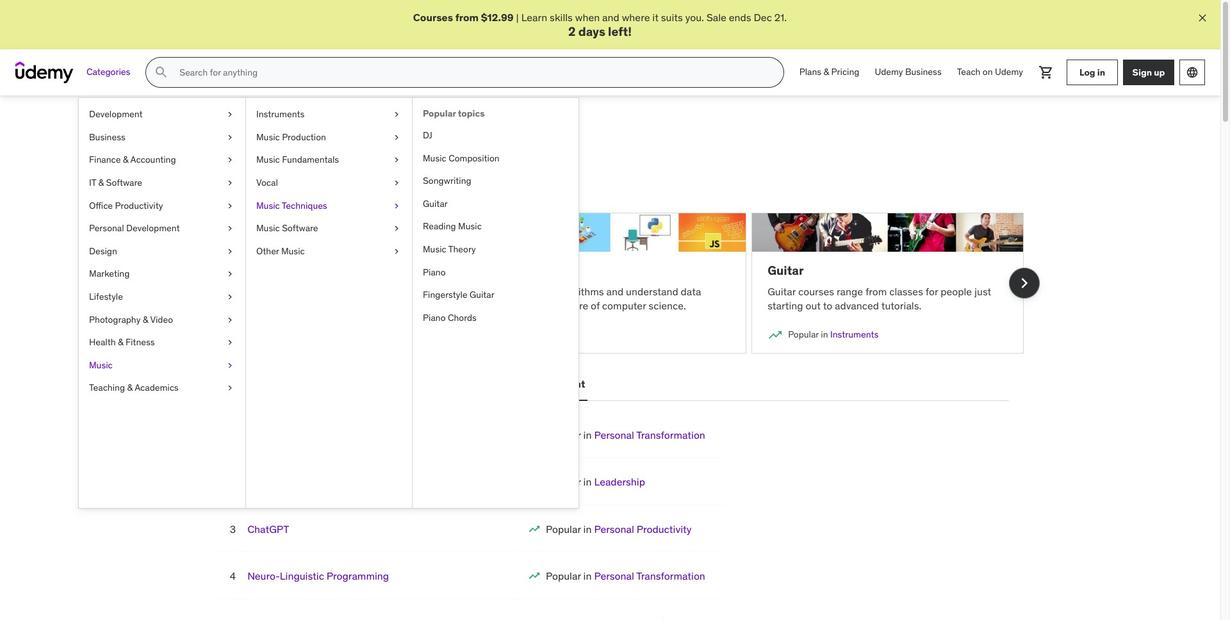 Task type: describe. For each thing, give the bounding box(es) containing it.
lifestyle
[[89, 291, 123, 303]]

popular down out
[[789, 329, 819, 341]]

topics inside music techniques element
[[458, 108, 485, 119]]

& for pricing
[[824, 66, 830, 78]]

2 personal transformation link from the top
[[595, 570, 706, 583]]

guitar courses range from classes for people just starting out to advanced tutorials.
[[768, 285, 992, 312]]

statistical
[[233, 285, 277, 298]]

popular down learn
[[233, 329, 264, 341]]

to left teach
[[330, 285, 340, 298]]

development for personal development link
[[126, 223, 180, 234]]

shopping cart with 0 items image
[[1039, 65, 1055, 80]]

to inside learn to build algorithms and understand data structures at the core of computer science.
[[519, 285, 528, 298]]

log in link
[[1067, 60, 1119, 85]]

|
[[516, 11, 519, 24]]

you.
[[686, 11, 704, 24]]

finance & accounting link
[[79, 149, 246, 172]]

xsmall image for business
[[225, 131, 235, 144]]

teaching & academics
[[89, 382, 179, 394]]

finance
[[89, 154, 121, 166]]

xsmall image for teaching & academics
[[225, 382, 235, 395]]

from inside use statistical probability to teach computers how to learn from data.
[[238, 299, 259, 312]]

xsmall image for development
[[225, 108, 235, 121]]

music techniques
[[256, 200, 327, 211]]

from inside courses from $12.99 | learn skills when and where it suits you. sale ends dec 21. 2 days left!
[[456, 11, 479, 24]]

dj link
[[413, 124, 579, 147]]

xsmall image for health & fitness
[[225, 337, 235, 349]]

music software link
[[246, 217, 412, 240]]

popular in
[[233, 329, 273, 341]]

on
[[983, 66, 993, 78]]

udemy business
[[875, 66, 942, 78]]

xsmall image for music techniques
[[392, 200, 402, 212]]

choose a language image
[[1187, 66, 1199, 79]]

office
[[89, 200, 113, 211]]

transformation for 2nd personal transformation link from the top of the page
[[637, 570, 706, 583]]

0 vertical spatial productivity
[[115, 200, 163, 211]]

& for software
[[98, 177, 104, 188]]

teaching
[[89, 382, 125, 394]]

starting
[[768, 299, 804, 312]]

teach
[[958, 66, 981, 78]]

it & software
[[89, 177, 142, 188]]

xsmall image for it & software
[[225, 177, 235, 189]]

next image
[[1015, 273, 1035, 294]]

carousel element
[[196, 197, 1040, 369]]

1 vertical spatial and
[[262, 126, 290, 146]]

personal development link
[[79, 217, 246, 240]]

music for music composition
[[423, 152, 447, 164]]

classes
[[890, 285, 924, 298]]

use
[[213, 285, 230, 298]]

music for music techniques
[[256, 200, 280, 211]]

popular up something
[[196, 126, 259, 146]]

1 vertical spatial software
[[282, 223, 318, 234]]

sign up link
[[1124, 60, 1175, 85]]

algorithms
[[555, 285, 604, 298]]

completely
[[276, 163, 326, 176]]

xsmall image for lifestyle
[[225, 291, 235, 304]]

days
[[579, 24, 606, 39]]

xsmall image for marketing
[[225, 268, 235, 281]]

science.
[[649, 299, 687, 312]]

fingerstyle guitar link
[[413, 284, 579, 307]]

music software
[[256, 223, 318, 234]]

in right popular in image
[[584, 570, 592, 583]]

personal for second cell from the bottom of the page
[[595, 570, 635, 583]]

music for music theory
[[423, 244, 447, 255]]

machine learning
[[213, 263, 315, 278]]

& for academics
[[127, 382, 133, 394]]

submit search image
[[154, 65, 169, 80]]

advanced
[[835, 299, 880, 312]]

data.
[[262, 299, 285, 312]]

popular in image
[[528, 570, 541, 583]]

machine
[[213, 263, 262, 278]]

fingerstyle
[[423, 289, 468, 301]]

music link
[[79, 354, 246, 377]]

songwriting link
[[413, 170, 579, 193]]

in down popular in leadership
[[584, 523, 592, 536]]

& for accounting
[[123, 154, 129, 166]]

structures
[[490, 299, 537, 312]]

probability
[[280, 285, 328, 298]]

& for video
[[143, 314, 148, 325]]

1 horizontal spatial business
[[906, 66, 942, 78]]

marketing link
[[79, 263, 246, 286]]

music up theory
[[458, 221, 482, 232]]

up
[[1155, 67, 1166, 78]]

dec
[[754, 11, 772, 24]]

chords
[[448, 312, 477, 324]]

instruments inside carousel element
[[831, 329, 879, 341]]

neuro-
[[248, 570, 280, 583]]

linguistic
[[280, 570, 324, 583]]

learn to build algorithms and understand data structures at the core of computer science. link
[[474, 213, 747, 354]]

personal development for personal development button
[[475, 378, 586, 391]]

other music link
[[246, 240, 412, 263]]

in down courses
[[821, 329, 829, 341]]

teaching & academics link
[[79, 377, 246, 400]]

0 horizontal spatial instruments link
[[246, 103, 412, 126]]

music for music production
[[256, 131, 280, 143]]

existing
[[423, 163, 459, 176]]

music techniques element
[[412, 98, 579, 508]]

fitness
[[126, 337, 155, 348]]

people
[[941, 285, 973, 298]]

music for music software
[[256, 223, 280, 234]]

courses from $12.99 | learn skills when and where it suits you. sale ends dec 21. 2 days left!
[[413, 11, 787, 39]]

xsmall image for photography & video
[[225, 314, 235, 326]]

bestselling
[[214, 378, 269, 391]]

popular in personal transformation for second personal transformation link from the bottom
[[546, 429, 706, 442]]

popular and trending topics
[[196, 126, 410, 146]]

2
[[569, 24, 576, 39]]

piano for piano chords
[[423, 312, 446, 324]]

3 cell from the top
[[546, 523, 692, 536]]

suits
[[661, 11, 683, 24]]

music techniques link
[[246, 195, 412, 217]]

ends
[[729, 11, 752, 24]]

computers
[[370, 285, 419, 298]]

music composition
[[423, 152, 500, 164]]

just
[[975, 285, 992, 298]]

in left leadership
[[584, 476, 592, 489]]

when
[[576, 11, 600, 24]]

neuro-linguistic programming
[[248, 570, 389, 583]]

popular in image for machine learning
[[213, 328, 228, 343]]

fundamentals
[[282, 154, 339, 166]]

reading music
[[423, 221, 482, 232]]

office productivity link
[[79, 195, 246, 217]]

0 vertical spatial development
[[89, 108, 143, 120]]

theory
[[449, 244, 476, 255]]



Task type: locate. For each thing, give the bounding box(es) containing it.
from inside guitar courses range from classes for people just starting out to advanced tutorials.
[[866, 285, 888, 298]]

0 horizontal spatial productivity
[[115, 200, 163, 211]]

teach on udemy
[[958, 66, 1024, 78]]

udemy right on
[[996, 66, 1024, 78]]

your
[[401, 163, 421, 176]]

& right the teaching
[[127, 382, 133, 394]]

2 vertical spatial development
[[520, 378, 586, 391]]

music fundamentals
[[256, 154, 339, 166]]

teach
[[342, 285, 368, 298]]

instruments link down advanced
[[831, 329, 879, 341]]

3
[[230, 523, 236, 536]]

in right log
[[1098, 67, 1106, 78]]

2 transformation from the top
[[637, 570, 706, 583]]

popular down popular in leadership
[[546, 523, 581, 536]]

2 vertical spatial learn
[[490, 285, 516, 298]]

1 cell from the top
[[546, 429, 706, 442]]

1 vertical spatial instruments
[[831, 329, 879, 341]]

popular in image down learn
[[213, 328, 228, 343]]

guitar inside guitar courses range from classes for people just starting out to advanced tutorials.
[[768, 285, 796, 298]]

0 vertical spatial skills
[[550, 11, 573, 24]]

2 vertical spatial and
[[607, 285, 624, 298]]

at
[[540, 299, 549, 312]]

photography
[[89, 314, 141, 325]]

1 vertical spatial from
[[866, 285, 888, 298]]

from left $12.99
[[456, 11, 479, 24]]

0 vertical spatial personal development
[[89, 223, 180, 234]]

0 vertical spatial and
[[603, 11, 620, 24]]

popular in personal transformation down popular in personal productivity
[[546, 570, 706, 583]]

popular in image down starting
[[768, 328, 784, 343]]

how
[[422, 285, 441, 298]]

popular in image up popular in image
[[528, 523, 541, 536]]

0 vertical spatial popular in personal transformation
[[546, 429, 706, 442]]

& left video
[[143, 314, 148, 325]]

sign
[[1133, 67, 1153, 78]]

skills inside courses from $12.99 | learn skills when and where it suits you. sale ends dec 21. 2 days left!
[[550, 11, 573, 24]]

in down data.
[[266, 329, 273, 341]]

0 vertical spatial learn
[[522, 11, 548, 24]]

instruments link
[[246, 103, 412, 126], [831, 329, 879, 341]]

improve
[[362, 163, 399, 176]]

teach on udemy link
[[950, 57, 1032, 88]]

personal transformation link down personal productivity link in the bottom of the page
[[595, 570, 706, 583]]

in inside "link"
[[1098, 67, 1106, 78]]

and up left!
[[603, 11, 620, 24]]

leadership
[[595, 476, 646, 489]]

music composition link
[[413, 147, 579, 170]]

xsmall image for vocal
[[392, 177, 402, 189]]

xsmall image inside the business link
[[225, 131, 235, 144]]

build
[[530, 285, 553, 298]]

0 vertical spatial software
[[106, 177, 142, 188]]

xsmall image for music
[[225, 359, 235, 372]]

2 popular in personal transformation from the top
[[546, 570, 706, 583]]

learn something completely new or improve your existing skills
[[196, 163, 484, 176]]

music down 'health'
[[89, 359, 113, 371]]

xsmall image inside personal development link
[[225, 223, 235, 235]]

1 horizontal spatial skills
[[550, 11, 573, 24]]

chatgpt
[[248, 523, 289, 536]]

1 horizontal spatial from
[[456, 11, 479, 24]]

business left the 'teach'
[[906, 66, 942, 78]]

xsmall image for finance & accounting
[[225, 154, 235, 167]]

photography & video link
[[79, 309, 246, 332]]

popular up dj
[[423, 108, 456, 119]]

transformation
[[637, 429, 706, 442], [637, 570, 706, 583]]

instruments link inside carousel element
[[831, 329, 879, 341]]

music up other
[[256, 223, 280, 234]]

1 horizontal spatial productivity
[[637, 523, 692, 536]]

music left production
[[256, 131, 280, 143]]

from down statistical
[[238, 299, 259, 312]]

to right out
[[824, 299, 833, 312]]

and up computer
[[607, 285, 624, 298]]

productivity
[[115, 200, 163, 211], [637, 523, 692, 536]]

0 vertical spatial transformation
[[637, 429, 706, 442]]

for
[[926, 285, 939, 298]]

1 vertical spatial development
[[126, 223, 180, 234]]

personal development for personal development link
[[89, 223, 180, 234]]

popular in personal transformation up leadership
[[546, 429, 706, 442]]

music up 'vocal'
[[256, 154, 280, 166]]

1 vertical spatial skills
[[462, 163, 484, 176]]

xsmall image inside music fundamentals link
[[392, 154, 402, 167]]

it
[[89, 177, 96, 188]]

or
[[350, 163, 359, 176]]

plans & pricing link
[[792, 57, 868, 88]]

music down dj
[[423, 152, 447, 164]]

personal for 5th cell from the bottom
[[595, 429, 635, 442]]

left!
[[608, 24, 632, 39]]

piano link
[[413, 261, 579, 284]]

video
[[150, 314, 173, 325]]

udemy right pricing
[[875, 66, 904, 78]]

development for personal development button
[[520, 378, 586, 391]]

and inside courses from $12.99 | learn skills when and where it suits you. sale ends dec 21. 2 days left!
[[603, 11, 620, 24]]

understand
[[626, 285, 679, 298]]

xsmall image inside lifestyle link
[[225, 291, 235, 304]]

& inside plans & pricing link
[[824, 66, 830, 78]]

health & fitness
[[89, 337, 155, 348]]

neuro-linguistic programming link
[[248, 570, 389, 583]]

2 horizontal spatial learn
[[522, 11, 548, 24]]

learn for learn to build algorithms and understand data structures at the core of computer science.
[[490, 285, 516, 298]]

1 piano from the top
[[423, 266, 446, 278]]

1 horizontal spatial software
[[282, 223, 318, 234]]

learn inside learn to build algorithms and understand data structures at the core of computer science.
[[490, 285, 516, 298]]

& inside finance & accounting link
[[123, 154, 129, 166]]

guitar link
[[413, 193, 579, 216]]

piano for piano
[[423, 266, 446, 278]]

0 horizontal spatial software
[[106, 177, 142, 188]]

design link
[[79, 240, 246, 263]]

leadership link
[[595, 476, 646, 489]]

log in
[[1080, 67, 1106, 78]]

personal
[[89, 223, 124, 234], [475, 378, 518, 391], [595, 429, 635, 442], [595, 523, 635, 536], [595, 570, 635, 583]]

guitar
[[423, 198, 448, 209], [768, 263, 804, 278], [768, 285, 796, 298], [470, 289, 495, 301]]

learn left something
[[196, 163, 223, 176]]

0 horizontal spatial instruments
[[256, 108, 305, 120]]

1 horizontal spatial instruments link
[[831, 329, 879, 341]]

xsmall image inside the other music link
[[392, 245, 402, 258]]

1 vertical spatial topics
[[363, 126, 410, 146]]

xsmall image inside office productivity link
[[225, 200, 235, 212]]

learn
[[522, 11, 548, 24], [196, 163, 223, 176], [490, 285, 516, 298]]

1 vertical spatial popular in personal transformation
[[546, 570, 706, 583]]

dj
[[423, 129, 433, 141]]

learn for learn something completely new or improve your existing skills
[[196, 163, 223, 176]]

1 vertical spatial personal development
[[475, 378, 586, 391]]

personal development
[[89, 223, 180, 234], [475, 378, 586, 391]]

business up 'finance'
[[89, 131, 126, 143]]

development inside button
[[520, 378, 586, 391]]

tutorials.
[[882, 299, 922, 312]]

from up advanced
[[866, 285, 888, 298]]

music down reading
[[423, 244, 447, 255]]

popular in instruments
[[789, 329, 879, 341]]

it
[[653, 11, 659, 24]]

xsmall image for music production
[[392, 131, 402, 144]]

popular left leadership link
[[546, 476, 581, 489]]

out
[[806, 299, 821, 312]]

xsmall image for music software
[[392, 223, 402, 235]]

and
[[603, 11, 620, 24], [262, 126, 290, 146], [607, 285, 624, 298]]

academics
[[135, 382, 179, 394]]

reading
[[423, 221, 456, 232]]

& inside the teaching & academics link
[[127, 382, 133, 394]]

photography & video
[[89, 314, 173, 325]]

& right 'finance'
[[123, 154, 129, 166]]

songwriting
[[423, 175, 472, 187]]

music theory link
[[413, 238, 579, 261]]

close image
[[1197, 12, 1210, 24]]

vocal link
[[246, 172, 412, 195]]

xsmall image inside the vocal link
[[392, 177, 402, 189]]

health
[[89, 337, 116, 348]]

to up the structures
[[519, 285, 528, 298]]

xsmall image for instruments
[[392, 108, 402, 121]]

it & software link
[[79, 172, 246, 195]]

1 udemy from the left
[[875, 66, 904, 78]]

cell
[[546, 429, 706, 442], [546, 476, 646, 489], [546, 523, 692, 536], [546, 570, 706, 583], [546, 617, 706, 621]]

4 cell from the top
[[546, 570, 706, 583]]

where
[[622, 11, 650, 24]]

use statistical probability to teach computers how to learn from data.
[[213, 285, 452, 312]]

& right 'plans'
[[824, 66, 830, 78]]

1 vertical spatial transformation
[[637, 570, 706, 583]]

to right how
[[443, 285, 452, 298]]

0 horizontal spatial topics
[[363, 126, 410, 146]]

learn inside courses from $12.99 | learn skills when and where it suits you. sale ends dec 21. 2 days left!
[[522, 11, 548, 24]]

1 vertical spatial business
[[89, 131, 126, 143]]

0 vertical spatial business
[[906, 66, 942, 78]]

plans & pricing
[[800, 66, 860, 78]]

2 cell from the top
[[546, 476, 646, 489]]

xsmall image
[[225, 108, 235, 121], [225, 131, 235, 144], [392, 131, 402, 144], [392, 154, 402, 167], [392, 177, 402, 189], [225, 200, 235, 212], [392, 200, 402, 212], [225, 223, 235, 235], [225, 245, 235, 258], [392, 245, 402, 258], [225, 268, 235, 281], [225, 291, 235, 304], [225, 314, 235, 326], [225, 337, 235, 349], [225, 382, 235, 395]]

1 horizontal spatial topics
[[458, 108, 485, 119]]

new
[[329, 163, 348, 176]]

xsmall image inside development link
[[225, 108, 235, 121]]

popular in image
[[213, 328, 228, 343], [768, 328, 784, 343], [528, 523, 541, 536]]

business
[[906, 66, 942, 78], [89, 131, 126, 143]]

categories button
[[79, 57, 138, 88]]

0 vertical spatial from
[[456, 11, 479, 24]]

core
[[568, 299, 589, 312]]

transformation for second personal transformation link from the bottom
[[637, 429, 706, 442]]

sale
[[707, 11, 727, 24]]

1 transformation from the top
[[637, 429, 706, 442]]

software down techniques at the top of page
[[282, 223, 318, 234]]

software up office productivity
[[106, 177, 142, 188]]

xsmall image inside health & fitness link
[[225, 337, 235, 349]]

instruments link up 'trending'
[[246, 103, 412, 126]]

1 horizontal spatial udemy
[[996, 66, 1024, 78]]

2 piano from the top
[[423, 312, 446, 324]]

udemy image
[[15, 62, 74, 83]]

& for fitness
[[118, 337, 123, 348]]

2 horizontal spatial popular in image
[[768, 328, 784, 343]]

0 horizontal spatial udemy
[[875, 66, 904, 78]]

& inside health & fitness link
[[118, 337, 123, 348]]

to inside guitar courses range from classes for people just starting out to advanced tutorials.
[[824, 299, 833, 312]]

1 popular in personal transformation from the top
[[546, 429, 706, 442]]

2 udemy from the left
[[996, 66, 1024, 78]]

and up music fundamentals
[[262, 126, 290, 146]]

0 vertical spatial piano
[[423, 266, 446, 278]]

xsmall image for office productivity
[[225, 200, 235, 212]]

xsmall image inside finance & accounting link
[[225, 154, 235, 167]]

piano up how
[[423, 266, 446, 278]]

& right 'health'
[[118, 337, 123, 348]]

piano chords
[[423, 312, 477, 324]]

xsmall image inside it & software link
[[225, 177, 235, 189]]

music for music fundamentals
[[256, 154, 280, 166]]

0 horizontal spatial business
[[89, 131, 126, 143]]

0 horizontal spatial personal development
[[89, 223, 180, 234]]

personal inside button
[[475, 378, 518, 391]]

instruments down advanced
[[831, 329, 879, 341]]

1 vertical spatial personal transformation link
[[595, 570, 706, 583]]

learn right |
[[522, 11, 548, 24]]

udemy
[[875, 66, 904, 78], [996, 66, 1024, 78]]

in up popular in leadership
[[584, 429, 592, 442]]

1 horizontal spatial instruments
[[831, 329, 879, 341]]

xsmall image for design
[[225, 245, 235, 258]]

0 vertical spatial instruments
[[256, 108, 305, 120]]

0 horizontal spatial from
[[238, 299, 259, 312]]

& right it
[[98, 177, 104, 188]]

computer
[[603, 299, 647, 312]]

1 horizontal spatial popular in image
[[528, 523, 541, 536]]

0 vertical spatial instruments link
[[246, 103, 412, 126]]

xsmall image inside music production link
[[392, 131, 402, 144]]

xsmall image for music fundamentals
[[392, 154, 402, 167]]

2 horizontal spatial from
[[866, 285, 888, 298]]

bestselling button
[[212, 369, 272, 400]]

popular inside music techniques element
[[423, 108, 456, 119]]

0 vertical spatial topics
[[458, 108, 485, 119]]

0 horizontal spatial skills
[[462, 163, 484, 176]]

1 horizontal spatial learn
[[490, 285, 516, 298]]

xsmall image for other music
[[392, 245, 402, 258]]

0 horizontal spatial popular in image
[[213, 328, 228, 343]]

trending
[[293, 126, 360, 146]]

of
[[591, 299, 600, 312]]

instruments up music production
[[256, 108, 305, 120]]

personal transformation link up leadership link
[[595, 429, 706, 442]]

5 cell from the top
[[546, 617, 706, 621]]

learn up the structures
[[490, 285, 516, 298]]

topics up dj link
[[458, 108, 485, 119]]

& inside it & software link
[[98, 177, 104, 188]]

xsmall image inside the teaching & academics link
[[225, 382, 235, 395]]

1 vertical spatial productivity
[[637, 523, 692, 536]]

learn
[[213, 299, 235, 312]]

xsmall image inside "photography & video" link
[[225, 314, 235, 326]]

1 personal transformation link from the top
[[595, 429, 706, 442]]

popular in personal transformation for 2nd personal transformation link from the top of the page
[[546, 570, 706, 583]]

popular
[[423, 108, 456, 119], [196, 126, 259, 146], [233, 329, 264, 341], [789, 329, 819, 341], [546, 429, 581, 442], [546, 476, 581, 489], [546, 523, 581, 536], [546, 570, 581, 583]]

personal for third cell from the bottom of the page
[[595, 523, 635, 536]]

Search for anything text field
[[177, 62, 768, 83]]

popular up popular in leadership
[[546, 429, 581, 442]]

music up learning
[[281, 245, 305, 257]]

music down 'vocal'
[[256, 200, 280, 211]]

& inside "photography & video" link
[[143, 314, 148, 325]]

1 vertical spatial piano
[[423, 312, 446, 324]]

popular in leadership
[[546, 476, 646, 489]]

popular in image for guitar
[[768, 328, 784, 343]]

xsmall image
[[392, 108, 402, 121], [225, 154, 235, 167], [225, 177, 235, 189], [392, 223, 402, 235], [225, 359, 235, 372]]

personal development inside button
[[475, 378, 586, 391]]

and inside learn to build algorithms and understand data structures at the core of computer science.
[[607, 285, 624, 298]]

pricing
[[832, 66, 860, 78]]

xsmall image inside "design" link
[[225, 245, 235, 258]]

learning
[[264, 263, 315, 278]]

1 vertical spatial instruments link
[[831, 329, 879, 341]]

21.
[[775, 11, 787, 24]]

personal development button
[[472, 369, 588, 400]]

piano down fingerstyle at the left top of the page
[[423, 312, 446, 324]]

0 horizontal spatial learn
[[196, 163, 223, 176]]

popular right popular in image
[[546, 570, 581, 583]]

xsmall image for personal development
[[225, 223, 235, 235]]

xsmall image inside music software link
[[392, 223, 402, 235]]

instruments
[[256, 108, 305, 120], [831, 329, 879, 341]]

xsmall image inside marketing link
[[225, 268, 235, 281]]

topics up improve
[[363, 126, 410, 146]]

1 vertical spatial learn
[[196, 163, 223, 176]]

piano
[[423, 266, 446, 278], [423, 312, 446, 324]]

xsmall image inside "music techniques" link
[[392, 200, 402, 212]]

learn to build algorithms and understand data structures at the core of computer science.
[[490, 285, 702, 312]]

0 vertical spatial personal transformation link
[[595, 429, 706, 442]]

2 vertical spatial from
[[238, 299, 259, 312]]

courses
[[799, 285, 835, 298]]

office productivity
[[89, 200, 163, 211]]

1 horizontal spatial personal development
[[475, 378, 586, 391]]

xsmall image inside the music link
[[225, 359, 235, 372]]



Task type: vqa. For each thing, say whether or not it's contained in the screenshot.
Sleep
no



